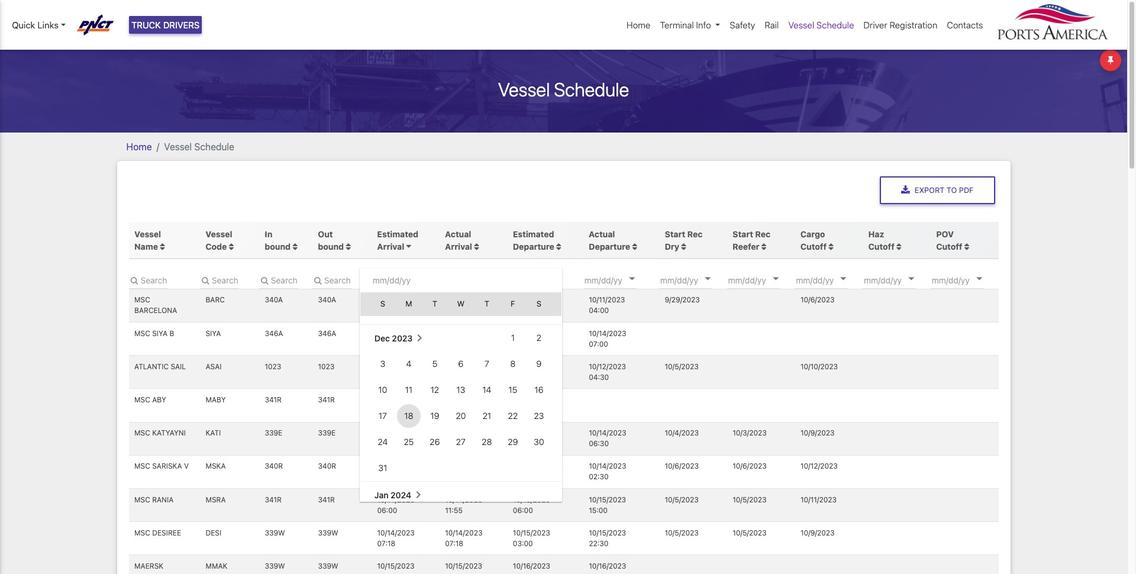 Task type: vqa. For each thing, say whether or not it's contained in the screenshot.
'27'
yes



Task type: describe. For each thing, give the bounding box(es) containing it.
02:30
[[589, 473, 609, 481]]

1 07:18 from the left
[[377, 539, 396, 548]]

10/12/2023 12:00 for 10/11/2023 06:00
[[513, 329, 550, 348]]

15:00
[[589, 506, 608, 515]]

10/14/2023 down 23
[[513, 429, 551, 438]]

1 siya from the left
[[152, 329, 168, 338]]

06:00 left 25
[[377, 439, 397, 448]]

10/3/2023
[[733, 429, 767, 438]]

cutoff for cargo
[[801, 241, 827, 251]]

rec for start rec dry
[[688, 229, 703, 239]]

december 2023 element
[[360, 325, 448, 351]]

driver registration link
[[859, 14, 943, 36]]

reefer
[[733, 241, 760, 251]]

safety link
[[725, 14, 760, 36]]

estimated departure
[[513, 229, 555, 251]]

03:00 for 10/15/2023 03:00
[[513, 539, 533, 548]]

week 6 row
[[360, 455, 562, 481]]

2 03:00 from the top
[[513, 473, 533, 481]]

mska
[[206, 462, 226, 471]]

contacts link
[[943, 14, 988, 36]]

10
[[378, 385, 387, 395]]

actual arrival
[[445, 229, 472, 251]]

desi
[[206, 528, 221, 537]]

msc siya b
[[134, 329, 174, 338]]

code
[[206, 241, 227, 251]]

rania
[[152, 495, 174, 504]]

w
[[457, 299, 465, 308]]

07:42
[[445, 306, 464, 315]]

10/15/2023 for 22:30
[[589, 528, 626, 537]]

f
[[511, 299, 515, 308]]

10/14/2023 11:55
[[445, 495, 483, 515]]

2 10/16/2023 from the left
[[589, 562, 626, 571]]

actual departure
[[589, 229, 630, 251]]

1 horizontal spatial home link
[[622, 14, 655, 36]]

10/13/2023 for 12:00
[[377, 462, 415, 471]]

14
[[483, 385, 492, 395]]

29
[[508, 437, 518, 447]]

1 vertical spatial schedule
[[554, 78, 629, 100]]

2
[[537, 333, 542, 343]]

8
[[510, 359, 516, 369]]

terminal info link
[[655, 14, 725, 36]]

07:00
[[589, 340, 608, 348]]

3
[[380, 359, 385, 369]]

10/13/2023 down 20
[[445, 429, 483, 438]]

truck drivers
[[131, 20, 200, 30]]

truck drivers link
[[129, 16, 202, 34]]

10/13/2023 for 10/13/2023
[[377, 429, 415, 438]]

b
[[170, 329, 174, 338]]

estimated for arrival
[[377, 229, 419, 239]]

10/15/2023 15:00
[[589, 495, 626, 515]]

0 horizontal spatial schedule
[[194, 141, 234, 152]]

17
[[379, 411, 387, 421]]

pov
[[937, 229, 954, 239]]

12:00 for 10/11/2023 06:00
[[513, 340, 532, 348]]

10/13/2023 11:18
[[377, 462, 415, 481]]

v
[[184, 462, 189, 471]]

2 horizontal spatial 10/10/2023
[[801, 362, 838, 371]]

mm/dd/yy field
[[372, 271, 443, 289]]

11
[[405, 385, 413, 395]]

30
[[534, 437, 544, 447]]

vessel code
[[206, 229, 232, 251]]

4
[[406, 359, 412, 369]]

06:00 up 3
[[377, 340, 397, 348]]

m
[[406, 299, 412, 308]]

2 10/14/2023 07:18 from the left
[[445, 528, 483, 548]]

1 10/14/2023 07:18 from the left
[[377, 528, 415, 548]]

10/12/2023 12:00 for 10/11/2023 18:00
[[513, 395, 550, 415]]

10/5/2023 for 10/12/2023 04:30
[[665, 362, 699, 371]]

10/14/2023 02:30
[[589, 462, 627, 481]]

maersk makatu
[[134, 562, 164, 574]]

aby
[[152, 395, 166, 404]]

vessel schedule link
[[784, 14, 859, 36]]

1 340a from the left
[[265, 296, 283, 305]]

truck
[[131, 20, 161, 30]]

10/5/2023 for 10/15/2023 15:00
[[665, 495, 699, 504]]

week 5 row
[[360, 429, 562, 455]]

cargo
[[801, 229, 825, 239]]

schedule inside vessel schedule link
[[817, 20, 854, 30]]

10/14/2023 07:00
[[589, 329, 627, 348]]

quick links
[[12, 20, 59, 30]]

arrival for actual arrival
[[445, 241, 472, 251]]

download image
[[901, 185, 910, 195]]

registration
[[890, 20, 938, 30]]

10/15/2023 22:30
[[589, 528, 626, 548]]

msc barcelona
[[134, 296, 177, 315]]

maby
[[206, 395, 226, 404]]

msc for msc barcelona
[[134, 296, 150, 305]]

msc for msc rania
[[134, 495, 150, 504]]

in
[[265, 229, 273, 239]]

links
[[38, 20, 59, 30]]

1 10/13/2023 06:00 from the left
[[377, 429, 415, 448]]

cutoff for pov
[[937, 241, 963, 251]]

2 340r from the left
[[318, 462, 336, 471]]

10/9/2023 for 10/3/2023
[[801, 429, 835, 438]]

10/15/2023 06:00
[[513, 495, 550, 515]]

10/15/2023 for 15:00
[[589, 495, 626, 504]]

10/14/2023 up 02:30 at the right bottom
[[589, 462, 627, 471]]

sariska
[[152, 462, 182, 471]]

1 vertical spatial 10/11/2023 06:00
[[377, 329, 413, 348]]

2 340a from the left
[[318, 296, 336, 305]]

departure for estimated
[[513, 241, 555, 251]]

start for dry
[[665, 229, 686, 239]]

out bound
[[318, 229, 346, 251]]

10/14/2023 down the 10/14/2023 06:00
[[377, 528, 415, 537]]

week 1 row
[[360, 325, 562, 351]]

terminal
[[660, 20, 694, 30]]

quick links link
[[12, 18, 66, 32]]

2 vertical spatial 12:00
[[445, 473, 464, 481]]

0 horizontal spatial 10/6/2023
[[665, 462, 699, 471]]

10/14/2023 03:00
[[513, 429, 551, 448]]

start rec dry
[[665, 229, 703, 251]]

week undefined row
[[360, 298, 562, 325]]

1 346a from the left
[[265, 329, 283, 338]]

haz cutoff
[[869, 229, 895, 251]]

makatu
[[134, 572, 164, 574]]

barc
[[206, 296, 225, 305]]

24
[[378, 437, 388, 447]]

2 10/13/2023 06:00 from the left
[[445, 429, 483, 448]]

actual for actual departure
[[589, 229, 615, 239]]

5
[[432, 359, 438, 369]]

10/10/2023 07:42
[[445, 296, 483, 315]]

january 2024 element
[[360, 481, 562, 508]]

2 07:18 from the left
[[445, 539, 463, 548]]

10/12/2023 04:30
[[589, 362, 626, 382]]

9/29/2023
[[665, 296, 700, 305]]

25
[[404, 437, 414, 447]]

2 1023 from the left
[[318, 362, 335, 371]]

actual for actual arrival
[[445, 229, 471, 239]]

10/15/2023 for 03:00
[[513, 528, 550, 537]]

start rec reefer
[[733, 229, 771, 251]]



Task type: locate. For each thing, give the bounding box(es) containing it.
12:00
[[513, 340, 532, 348], [513, 406, 532, 415], [445, 473, 464, 481]]

0 horizontal spatial home
[[126, 141, 152, 152]]

10/10/2023 for 07:42
[[445, 296, 483, 305]]

1 horizontal spatial arrival
[[445, 241, 472, 251]]

week 4 row
[[360, 403, 562, 429]]

0 horizontal spatial 1023
[[265, 362, 281, 371]]

msc for msc siya b
[[134, 329, 150, 338]]

340r right mska
[[265, 462, 283, 471]]

start up 'reefer'
[[733, 229, 753, 239]]

0 horizontal spatial cutoff
[[801, 241, 827, 251]]

11:18
[[377, 473, 394, 481]]

msc for msc desiree
[[134, 528, 150, 537]]

04:30
[[589, 373, 609, 382]]

msc rania
[[134, 495, 174, 504]]

row group
[[360, 325, 562, 481]]

0 horizontal spatial home link
[[126, 141, 152, 152]]

0 horizontal spatial rec
[[688, 229, 703, 239]]

0 horizontal spatial 10/16/2023
[[513, 562, 551, 571]]

msc aby
[[134, 395, 166, 404]]

1 horizontal spatial 340r
[[318, 462, 336, 471]]

0 vertical spatial vessel schedule
[[789, 20, 854, 30]]

1 horizontal spatial 10/10/2023
[[445, 296, 483, 305]]

2 msc from the top
[[134, 329, 150, 338]]

2 horizontal spatial schedule
[[817, 20, 854, 30]]

1 horizontal spatial vessel schedule
[[498, 78, 629, 100]]

2 start from the left
[[733, 229, 753, 239]]

t right 10/10/2023 07:42
[[485, 299, 489, 308]]

7
[[485, 359, 489, 369]]

1 horizontal spatial bound
[[318, 241, 344, 251]]

start inside start rec reefer
[[733, 229, 753, 239]]

03:00 for 10/14/2023 03:00
[[513, 439, 533, 448]]

10/13/2023 06:00 down 20
[[445, 429, 483, 448]]

monday december 18 2023 cell
[[396, 403, 422, 429]]

atlantic
[[134, 362, 169, 371]]

1 msc from the top
[[134, 296, 150, 305]]

346a
[[265, 329, 283, 338], [318, 329, 336, 338]]

rec up 'reefer'
[[756, 229, 771, 239]]

10/12/2023 12:00 down 16
[[513, 395, 550, 415]]

10/10/2023 06:00
[[377, 296, 415, 315]]

03:00 down 10/15/2023 06:00
[[513, 539, 533, 548]]

bound for in
[[265, 241, 291, 251]]

msc for msc sariska v
[[134, 462, 150, 471]]

msc left rania at left bottom
[[134, 495, 150, 504]]

1 1023 from the left
[[265, 362, 281, 371]]

bound inside in bound
[[265, 241, 291, 251]]

1 bound from the left
[[265, 241, 291, 251]]

1 horizontal spatial 1023
[[318, 362, 335, 371]]

estimated for departure
[[513, 229, 554, 239]]

4 msc from the top
[[134, 429, 150, 438]]

19
[[430, 411, 439, 421]]

2 estimated from the left
[[513, 229, 554, 239]]

1 horizontal spatial 10/13/2023 06:00
[[445, 429, 483, 448]]

siya up asai
[[206, 329, 221, 338]]

t left 07:42
[[433, 299, 437, 308]]

2 t from the left
[[485, 299, 489, 308]]

06:00 left m
[[377, 306, 397, 315]]

1 340r from the left
[[265, 462, 283, 471]]

bound inside out bound
[[318, 241, 344, 251]]

msc left the desiree
[[134, 528, 150, 537]]

2023
[[392, 333, 413, 343]]

2 horizontal spatial vessel schedule
[[789, 20, 854, 30]]

rail link
[[760, 14, 784, 36]]

1 horizontal spatial 07:18
[[445, 539, 463, 548]]

22:30
[[589, 539, 609, 548]]

1 estimated from the left
[[377, 229, 419, 239]]

0 horizontal spatial 340r
[[265, 462, 283, 471]]

18
[[404, 411, 413, 421]]

rec inside start rec reefer
[[756, 229, 771, 239]]

2 bound from the left
[[318, 241, 344, 251]]

cutoff down pov at the top right
[[937, 241, 963, 251]]

1 horizontal spatial s
[[537, 299, 542, 308]]

3 cutoff from the left
[[937, 241, 963, 251]]

6 msc from the top
[[134, 495, 150, 504]]

row group containing 1
[[360, 325, 562, 481]]

1 horizontal spatial estimated
[[513, 229, 554, 239]]

maersk
[[134, 562, 164, 571]]

terminal info
[[660, 20, 711, 30]]

2 arrival from the left
[[445, 241, 472, 251]]

2 10/9/2023 from the top
[[801, 528, 835, 537]]

1 horizontal spatial t
[[485, 299, 489, 308]]

10/13/2023
[[377, 429, 415, 438], [445, 429, 483, 438], [377, 462, 415, 471]]

1 339e from the left
[[265, 429, 283, 438]]

week 2 row
[[360, 351, 562, 377]]

msc for msc katyayni
[[134, 429, 150, 438]]

arrival up "mm/dd/yy" field
[[377, 241, 404, 251]]

10/14/2023 up 07:00
[[589, 329, 627, 338]]

rec left start rec reefer
[[688, 229, 703, 239]]

06:00 up 1
[[513, 306, 533, 315]]

1 arrival from the left
[[377, 241, 404, 251]]

1 10/12/2023 12:00 from the top
[[513, 329, 550, 348]]

jan 2024
[[375, 490, 411, 500]]

atlantic sail
[[134, 362, 186, 371]]

bound
[[265, 241, 291, 251], [318, 241, 344, 251]]

0 horizontal spatial 10/13/2023 06:00
[[377, 429, 415, 448]]

2 339e from the left
[[318, 429, 336, 438]]

10/4/2023
[[665, 429, 699, 438]]

15
[[509, 385, 517, 395]]

0 horizontal spatial 10/11/2023 06:00
[[377, 329, 413, 348]]

arrival up w
[[445, 241, 472, 251]]

msc left katyayni at the bottom left
[[134, 429, 150, 438]]

10/5/2023 for 10/15/2023 22:30
[[665, 528, 699, 537]]

0 horizontal spatial siya
[[152, 329, 168, 338]]

10/11/2023 06:00 up the 2
[[513, 296, 549, 315]]

quick
[[12, 20, 35, 30]]

2 siya from the left
[[206, 329, 221, 338]]

msc down barcelona
[[134, 329, 150, 338]]

bound for out
[[318, 241, 344, 251]]

0 vertical spatial 10/12/2023 12:00
[[513, 329, 550, 348]]

arrival inside estimated arrival
[[377, 241, 404, 251]]

siya
[[152, 329, 168, 338], [206, 329, 221, 338]]

msc left aby on the bottom left
[[134, 395, 150, 404]]

10/9/2023
[[801, 429, 835, 438], [801, 528, 835, 537]]

12:00 left 23
[[513, 406, 532, 415]]

0 horizontal spatial start
[[665, 229, 686, 239]]

1 horizontal spatial departure
[[589, 241, 630, 251]]

341r
[[265, 395, 282, 404], [318, 395, 335, 404], [265, 495, 282, 504], [318, 495, 335, 504]]

1 horizontal spatial 10/16/2023
[[589, 562, 626, 571]]

1 horizontal spatial 10/6/2023
[[733, 462, 767, 471]]

10/14/2023 07:18 down 11:55
[[445, 528, 483, 548]]

0 horizontal spatial t
[[433, 299, 437, 308]]

03:00 up 10/15/2023 06:00
[[513, 473, 533, 481]]

estimated inside estimated departure
[[513, 229, 554, 239]]

0 horizontal spatial 346a
[[265, 329, 283, 338]]

1 horizontal spatial 346a
[[318, 329, 336, 338]]

12:00 left the 2
[[513, 340, 532, 348]]

3 msc from the top
[[134, 395, 150, 404]]

1 vertical spatial home link
[[126, 141, 152, 152]]

07:18
[[377, 539, 396, 548], [445, 539, 463, 548]]

s right the f
[[537, 299, 542, 308]]

1 horizontal spatial siya
[[206, 329, 221, 338]]

1 s from the left
[[380, 299, 385, 308]]

msra
[[206, 495, 226, 504]]

0 horizontal spatial departure
[[513, 241, 555, 251]]

2 vertical spatial 03:00
[[513, 539, 533, 548]]

10/16/2023 down 10/15/2023 03:00
[[513, 562, 551, 571]]

1 vertical spatial home
[[126, 141, 152, 152]]

1 horizontal spatial 10/14/2023 07:18
[[445, 528, 483, 548]]

msc up barcelona
[[134, 296, 150, 305]]

cutoff
[[801, 241, 827, 251], [869, 241, 895, 251], [937, 241, 963, 251]]

msc katyayni
[[134, 429, 186, 438]]

21
[[483, 411, 491, 421]]

06:00
[[377, 306, 397, 315], [513, 306, 533, 315], [377, 340, 397, 348], [377, 439, 397, 448], [445, 439, 465, 448], [377, 506, 397, 515], [513, 506, 533, 515]]

cargo cutoff
[[801, 229, 827, 251]]

departure for actual
[[589, 241, 630, 251]]

mmak
[[206, 562, 228, 571]]

cell
[[360, 298, 396, 325], [396, 298, 422, 325], [422, 298, 448, 325], [448, 298, 474, 325], [474, 298, 500, 325], [500, 298, 526, 325], [526, 298, 562, 325], [448, 325, 474, 351], [474, 325, 500, 351], [396, 455, 422, 481], [422, 455, 448, 481], [448, 455, 474, 481], [474, 455, 500, 481], [500, 455, 526, 481], [526, 455, 562, 481]]

7 msc from the top
[[134, 528, 150, 537]]

0 horizontal spatial s
[[380, 299, 385, 308]]

1 rec from the left
[[688, 229, 703, 239]]

27
[[456, 437, 466, 447]]

2 rec from the left
[[756, 229, 771, 239]]

1 10/9/2023 from the top
[[801, 429, 835, 438]]

10/13/2023 06:00 down 18
[[377, 429, 415, 448]]

week 3 row
[[360, 377, 562, 403]]

2 346a from the left
[[318, 329, 336, 338]]

10/14/2023 07:18
[[377, 528, 415, 548], [445, 528, 483, 548]]

12:00 for 10/11/2023 18:00
[[513, 406, 532, 415]]

1 horizontal spatial start
[[733, 229, 753, 239]]

10/14/2023 07:18 down the 10/14/2023 06:00
[[377, 528, 415, 548]]

0 horizontal spatial actual
[[445, 229, 471, 239]]

0 vertical spatial home
[[627, 20, 651, 30]]

actual inside actual departure
[[589, 229, 615, 239]]

10/14/2023 up 11:55
[[445, 495, 483, 504]]

1 horizontal spatial 10/11/2023 06:00
[[513, 296, 549, 315]]

0 vertical spatial 10/11/2023 06:00
[[513, 296, 549, 315]]

0 horizontal spatial 340a
[[265, 296, 283, 305]]

start up dry
[[665, 229, 686, 239]]

msc left sariska
[[134, 462, 150, 471]]

10/16/2023 down 22:30
[[589, 562, 626, 571]]

340a
[[265, 296, 283, 305], [318, 296, 336, 305]]

03:00 inside 10/14/2023 03:00
[[513, 439, 533, 448]]

1 cutoff from the left
[[801, 241, 827, 251]]

06:00 inside 10/10/2023 06:00
[[377, 306, 397, 315]]

1 10/16/2023 from the left
[[513, 562, 551, 571]]

asai
[[206, 362, 222, 371]]

2 10/12/2023 12:00 from the top
[[513, 395, 550, 415]]

2 vertical spatial schedule
[[194, 141, 234, 152]]

msc inside msc barcelona
[[134, 296, 150, 305]]

start inside start rec dry
[[665, 229, 686, 239]]

10/12/2023 12:00
[[513, 329, 550, 348], [513, 395, 550, 415]]

10/14/2023 up 06:30
[[589, 429, 627, 438]]

driver registration
[[864, 20, 938, 30]]

0 horizontal spatial arrival
[[377, 241, 404, 251]]

1 horizontal spatial 339e
[[318, 429, 336, 438]]

1 horizontal spatial cutoff
[[869, 241, 895, 251]]

1 vertical spatial 03:00
[[513, 473, 533, 481]]

10/10/2023 for 06:00
[[377, 296, 415, 305]]

name
[[134, 241, 158, 251]]

kati
[[206, 429, 221, 438]]

0 horizontal spatial 07:18
[[377, 539, 396, 548]]

1 vertical spatial vessel schedule
[[498, 78, 629, 100]]

rail
[[765, 20, 779, 30]]

1 departure from the left
[[513, 241, 555, 251]]

out
[[318, 229, 333, 239]]

1 horizontal spatial home
[[627, 20, 651, 30]]

katyayni
[[152, 429, 186, 438]]

3 03:00 from the top
[[513, 539, 533, 548]]

bound down 'in'
[[265, 241, 291, 251]]

03:00 left 30
[[513, 439, 533, 448]]

07:18 down 11:55
[[445, 539, 463, 548]]

1 horizontal spatial 340a
[[318, 296, 336, 305]]

2 cutoff from the left
[[869, 241, 895, 251]]

0 vertical spatial home link
[[622, 14, 655, 36]]

10/5/2023
[[665, 362, 699, 371], [665, 495, 699, 504], [733, 495, 767, 504], [665, 528, 699, 537], [733, 528, 767, 537]]

9
[[537, 359, 542, 369]]

0 horizontal spatial 339e
[[265, 429, 283, 438]]

339w
[[265, 528, 285, 537], [318, 528, 338, 537], [265, 562, 285, 571], [318, 562, 338, 571]]

msc for msc aby
[[134, 395, 150, 404]]

0 horizontal spatial vessel schedule
[[164, 141, 234, 152]]

cutoff down haz
[[869, 241, 895, 251]]

10/14/2023 06:30
[[589, 429, 627, 448]]

10/9/2023 for 10/5/2023
[[801, 528, 835, 537]]

10/14/2023 down 11:18
[[377, 495, 415, 504]]

bound down out on the top left of page
[[318, 241, 344, 251]]

2 vertical spatial vessel schedule
[[164, 141, 234, 152]]

2 actual from the left
[[589, 229, 615, 239]]

10/13/2023 06:00
[[377, 429, 415, 448], [445, 429, 483, 448]]

20
[[456, 411, 466, 421]]

rec for start rec reefer
[[756, 229, 771, 239]]

1 actual from the left
[[445, 229, 471, 239]]

None field
[[129, 271, 168, 289], [200, 271, 239, 289], [259, 271, 298, 289], [312, 271, 352, 289], [129, 271, 168, 289], [200, 271, 239, 289], [259, 271, 298, 289], [312, 271, 352, 289]]

06:00 inside 10/15/2023 06:00
[[513, 506, 533, 515]]

0 vertical spatial schedule
[[817, 20, 854, 30]]

0 vertical spatial 12:00
[[513, 340, 532, 348]]

10/11/2023 06:00
[[513, 296, 549, 315], [377, 329, 413, 348]]

16
[[535, 385, 544, 395]]

info
[[696, 20, 711, 30]]

2 s from the left
[[537, 299, 542, 308]]

cutoff down the cargo
[[801, 241, 827, 251]]

start for reefer
[[733, 229, 753, 239]]

06:00 down 'jan 2024'
[[377, 506, 397, 515]]

home
[[627, 20, 651, 30], [126, 141, 152, 152]]

0 horizontal spatial 10/10/2023
[[377, 296, 415, 305]]

07:18 down the 10/14/2023 06:00
[[377, 539, 396, 548]]

msc
[[134, 296, 150, 305], [134, 329, 150, 338], [134, 395, 150, 404], [134, 429, 150, 438], [134, 462, 150, 471], [134, 495, 150, 504], [134, 528, 150, 537]]

06:00 up 10/15/2023 03:00
[[513, 506, 533, 515]]

actual inside the actual arrival
[[445, 229, 471, 239]]

msc desiree
[[134, 528, 181, 537]]

03:00 inside 10/15/2023 03:00
[[513, 539, 533, 548]]

1 t from the left
[[433, 299, 437, 308]]

1 start from the left
[[665, 229, 686, 239]]

arrival
[[377, 241, 404, 251], [445, 241, 472, 251]]

0 vertical spatial 03:00
[[513, 439, 533, 448]]

10/12/2023 12:00 up 9
[[513, 329, 550, 348]]

06:30
[[589, 439, 609, 448]]

06:00 inside the 10/14/2023 06:00
[[377, 506, 397, 515]]

jan
[[375, 490, 389, 500]]

1 vertical spatial 10/12/2023 12:00
[[513, 395, 550, 415]]

cutoff for haz
[[869, 241, 895, 251]]

1 horizontal spatial schedule
[[554, 78, 629, 100]]

1 horizontal spatial actual
[[589, 229, 615, 239]]

10/13/2023 down 18
[[377, 429, 415, 438]]

haz
[[869, 229, 885, 239]]

2 horizontal spatial 10/6/2023
[[801, 296, 835, 305]]

safety
[[730, 20, 755, 30]]

sail
[[171, 362, 186, 371]]

arrival for estimated arrival
[[377, 241, 404, 251]]

340r left 31
[[318, 462, 336, 471]]

1 vertical spatial 10/9/2023
[[801, 528, 835, 537]]

1 horizontal spatial rec
[[756, 229, 771, 239]]

10/13/2023 up 11:18
[[377, 462, 415, 471]]

10/11/2023 06:00 up 3
[[377, 329, 413, 348]]

04:00
[[589, 306, 609, 315]]

06:00 right "26"
[[445, 439, 465, 448]]

0 horizontal spatial bound
[[265, 241, 291, 251]]

2024
[[391, 490, 411, 500]]

26
[[430, 437, 440, 447]]

18:00
[[377, 406, 396, 415]]

2 horizontal spatial cutoff
[[937, 241, 963, 251]]

dry
[[665, 241, 680, 251]]

0 horizontal spatial estimated
[[377, 229, 419, 239]]

1 03:00 from the top
[[513, 439, 533, 448]]

rec
[[688, 229, 703, 239], [756, 229, 771, 239]]

12:00 up 10/14/2023 11:55
[[445, 473, 464, 481]]

0 vertical spatial 10/9/2023
[[801, 429, 835, 438]]

0 horizontal spatial 10/14/2023 07:18
[[377, 528, 415, 548]]

1
[[511, 333, 515, 343]]

1 vertical spatial 12:00
[[513, 406, 532, 415]]

msc sariska v
[[134, 462, 189, 471]]

5 msc from the top
[[134, 462, 150, 471]]

12
[[431, 385, 439, 395]]

10/15/2023 03:00
[[513, 528, 550, 548]]

siya left b
[[152, 329, 168, 338]]

rec inside start rec dry
[[688, 229, 703, 239]]

10/14/2023 down 11:55
[[445, 528, 483, 537]]

vessel schedule
[[789, 20, 854, 30], [498, 78, 629, 100], [164, 141, 234, 152]]

2 departure from the left
[[589, 241, 630, 251]]

drivers
[[163, 20, 200, 30]]

s left m
[[380, 299, 385, 308]]

10/15/2023 for 06:00
[[513, 495, 550, 504]]

pov cutoff
[[937, 229, 963, 251]]



